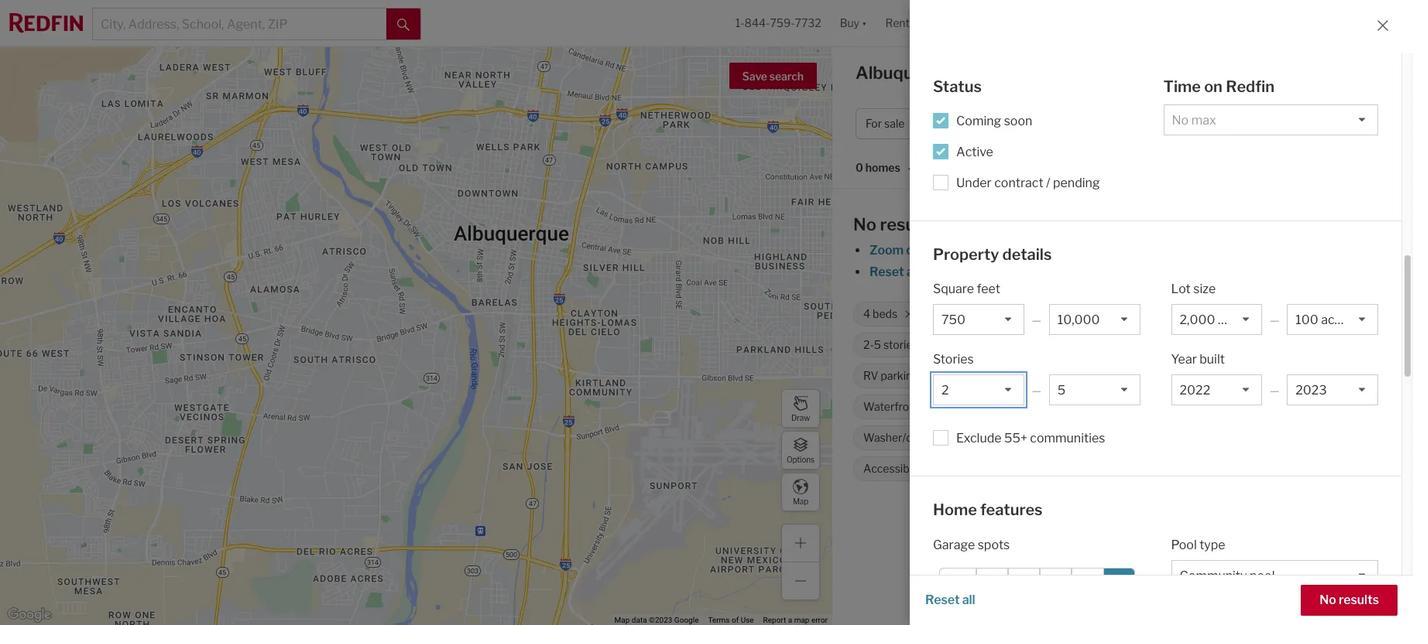 Task type: describe. For each thing, give the bounding box(es) containing it.
all filters • 22 button
[[1219, 108, 1326, 139]]

remove rv parking image
[[927, 372, 936, 381]]

home for home type
[[1023, 117, 1054, 130]]

4 bd / 4+ ba button
[[1114, 108, 1213, 139]]

55+
[[1005, 431, 1028, 446]]

reset all
[[926, 593, 976, 608]]

report a map error link
[[764, 617, 828, 625]]

any option group
[[940, 568, 1135, 601]]

albuquerque, nm homes for sale
[[856, 63, 1124, 83]]

for sale button
[[856, 108, 935, 139]]

4+ baths
[[939, 308, 983, 321]]

2-5 stories
[[864, 339, 919, 352]]

reset inside "zoom out reset all filters"
[[870, 265, 904, 280]]

0 horizontal spatial redfin
[[1016, 517, 1054, 531]]

baths
[[954, 308, 983, 321]]

market insights link
[[1220, 50, 1312, 84]]

22
[[1302, 117, 1316, 130]]

google
[[675, 617, 699, 625]]

report
[[764, 617, 786, 625]]

remove 750-10,000 sq. ft. image
[[1125, 310, 1134, 319]]

0 horizontal spatial 4+
[[939, 308, 952, 321]]

homes
[[866, 161, 901, 175]]

market insights
[[1220, 67, 1312, 82]]

home for home features
[[933, 501, 978, 520]]

stories
[[884, 339, 919, 352]]

map
[[795, 617, 810, 625]]

1-844-759-7732
[[736, 17, 822, 30]]

search
[[770, 70, 804, 83]]

lot size
[[1172, 282, 1216, 297]]

waterfront
[[864, 401, 920, 414]]

main
[[1277, 370, 1302, 383]]

map for map data ©2023 google
[[615, 617, 630, 625]]

remove basement image
[[1021, 403, 1031, 412]]

save search button
[[729, 63, 817, 89]]

hookup
[[936, 432, 974, 445]]

all inside button
[[963, 593, 976, 608]]

time
[[1164, 77, 1201, 96]]

all inside "zoom out reset all filters"
[[907, 265, 920, 280]]

terms of use link
[[708, 617, 754, 625]]

remove fireplace image
[[1138, 372, 1147, 381]]

fireplace
[[1084, 370, 1130, 383]]

5+
[[992, 463, 1005, 476]]

beds
[[873, 308, 898, 321]]

air
[[961, 370, 976, 383]]

primary bedroom on main
[[1172, 370, 1302, 383]]

remove 4 bd / 4+ ba image
[[1192, 119, 1201, 129]]

all filters • 22
[[1248, 117, 1316, 130]]

lot
[[1172, 282, 1191, 297]]

coming soon
[[957, 113, 1033, 128]]

home
[[921, 463, 950, 476]]

remove guest house image
[[1088, 434, 1097, 443]]

2 sq. from the left
[[1193, 308, 1207, 321]]

insights
[[1265, 67, 1312, 82]]

washer/dryer
[[864, 432, 933, 445]]

view
[[1084, 401, 1107, 414]]

no results button
[[1302, 586, 1398, 617]]

recommended button
[[945, 161, 1038, 176]]

exclude 55+ communities
[[957, 431, 1106, 446]]

remove primary bedroom on main image
[[1311, 372, 1320, 381]]

0 vertical spatial on
[[1205, 77, 1223, 96]]

4+ inside button
[[1156, 117, 1169, 130]]

:
[[942, 161, 945, 175]]

home features
[[933, 501, 1043, 520]]

1-
[[736, 17, 745, 30]]

built
[[1200, 352, 1225, 367]]

remove 4 beds image
[[905, 310, 914, 319]]

remove have view image
[[1114, 403, 1124, 412]]

year
[[1172, 352, 1197, 367]]

have
[[1056, 401, 1081, 414]]

guest
[[1017, 432, 1047, 445]]

price button
[[941, 108, 1007, 139]]

have view
[[1056, 401, 1107, 414]]

zoom
[[870, 243, 904, 258]]

terms of use
[[708, 617, 754, 625]]

acres
[[1246, 308, 1274, 321]]

2-
[[864, 339, 874, 352]]

sale
[[1089, 63, 1124, 83]]

home type
[[1023, 117, 1079, 130]]

washer/dryer hookup
[[864, 432, 974, 445]]

results inside button
[[1339, 593, 1380, 608]]

coming
[[957, 113, 1002, 128]]

— for year built
[[1271, 384, 1280, 397]]

pending
[[1054, 175, 1100, 190]]

844-
[[745, 17, 770, 30]]

ft.-
[[1209, 308, 1224, 321]]

0 vertical spatial spots
[[1048, 463, 1076, 476]]

— for square feet
[[1032, 314, 1042, 327]]

0 vertical spatial no results
[[854, 215, 936, 235]]

exclude
[[957, 431, 1002, 446]]

1-844-759-7732 link
[[736, 17, 822, 30]]

allowed
[[1174, 401, 1213, 414]]

ft.
[[1105, 308, 1116, 321]]

759-
[[770, 17, 795, 30]]

5
[[874, 339, 881, 352]]

a
[[788, 617, 793, 625]]

year built
[[1172, 352, 1225, 367]]

rv
[[864, 370, 879, 383]]

out
[[907, 243, 926, 258]]

under contract / pending
[[957, 175, 1100, 190]]

pets
[[1148, 401, 1171, 414]]

air conditioning
[[961, 370, 1041, 383]]

time on redfin
[[1164, 77, 1275, 96]]

market
[[1220, 67, 1263, 82]]

map for map
[[793, 497, 809, 506]]



Task type: vqa. For each thing, say whether or not it's contained in the screenshot.
Report
yes



Task type: locate. For each thing, give the bounding box(es) containing it.
1 horizontal spatial 4+
[[1156, 117, 1169, 130]]

redfin link
[[1016, 517, 1054, 531]]

pool
[[1172, 538, 1197, 553]]

pool type
[[1172, 538, 1226, 553]]

/ for 4+
[[1149, 117, 1153, 130]]

of
[[732, 617, 739, 625]]

sq. left ft.
[[1089, 308, 1103, 321]]

zoom out button
[[869, 243, 927, 258]]

for
[[866, 117, 882, 130]]

1 sq. from the left
[[1089, 308, 1103, 321]]

property details
[[933, 245, 1052, 264]]

type inside button
[[1056, 117, 1079, 130]]

remove pets allowed image
[[1220, 403, 1230, 412]]

no results inside button
[[1320, 593, 1380, 608]]

reset down zoom
[[870, 265, 904, 280]]

error
[[812, 617, 828, 625]]

accessible
[[864, 463, 919, 476]]

fixer-uppers
[[1088, 339, 1151, 352]]

active
[[957, 144, 994, 159]]

0 horizontal spatial no
[[854, 215, 877, 235]]

filters inside "zoom out reset all filters"
[[923, 265, 957, 280]]

4 left bd
[[1124, 117, 1132, 130]]

4+ radio
[[1073, 568, 1104, 601]]

1 horizontal spatial results
[[1339, 593, 1380, 608]]

on
[[1205, 77, 1223, 96], [1262, 370, 1275, 383]]

albuquerque,
[[856, 63, 965, 83]]

draw
[[792, 413, 810, 423]]

1 horizontal spatial 4
[[1124, 117, 1132, 130]]

reset all button
[[926, 586, 976, 617]]

4 for 4 beds
[[864, 308, 871, 321]]

2+ radio
[[1009, 568, 1041, 601]]

0 vertical spatial filters
[[1264, 117, 1294, 130]]

1 vertical spatial redfin
[[1016, 517, 1054, 531]]

bedroom
[[1214, 370, 1260, 383]]

for sale
[[866, 117, 905, 130]]

1 vertical spatial •
[[908, 162, 912, 176]]

square feet
[[933, 282, 1001, 297]]

map down options
[[793, 497, 809, 506]]

on left main
[[1262, 370, 1275, 383]]

filters up "square"
[[923, 265, 957, 280]]

1 horizontal spatial redfin
[[1226, 77, 1275, 96]]

redfin up all
[[1226, 77, 1275, 96]]

details
[[1003, 245, 1052, 264]]

/ inside 4 bd / 4+ ba button
[[1149, 117, 1153, 130]]

zoom out reset all filters
[[870, 243, 957, 280]]

0 vertical spatial type
[[1056, 117, 1079, 130]]

0 horizontal spatial home
[[933, 501, 978, 520]]

• left sort
[[908, 162, 912, 176]]

10,000
[[1049, 308, 1087, 321]]

4 left the beds
[[864, 308, 871, 321]]

0
[[856, 161, 864, 175]]

pets allowed
[[1148, 401, 1213, 414]]

spots down home features
[[978, 538, 1010, 553]]

data
[[632, 617, 647, 625]]

remove 2,000 sq. ft.-100 acres lot image
[[1299, 310, 1309, 319]]

/ for pending
[[1047, 175, 1051, 190]]

type
[[1056, 117, 1079, 130], [1200, 538, 1226, 553]]

1 horizontal spatial filters
[[1264, 117, 1294, 130]]

0 horizontal spatial •
[[908, 162, 912, 176]]

map inside "button"
[[793, 497, 809, 506]]

2,000
[[1159, 308, 1190, 321]]

all down any
[[963, 593, 976, 608]]

1 horizontal spatial all
[[963, 593, 976, 608]]

1 horizontal spatial type
[[1200, 538, 1226, 553]]

google image
[[4, 606, 55, 626]]

type right pool
[[1200, 538, 1226, 553]]

uppers
[[1116, 339, 1151, 352]]

parking for 5+
[[1007, 463, 1045, 476]]

—
[[1032, 314, 1042, 327], [1271, 314, 1280, 327], [1032, 384, 1042, 397], [1271, 384, 1280, 397]]

0 homes • sort : recommended
[[856, 161, 1026, 176]]

accessible home
[[864, 463, 950, 476]]

1+ radio
[[977, 568, 1009, 601]]

reset down any
[[926, 593, 960, 608]]

use
[[741, 617, 754, 625]]

1 horizontal spatial reset
[[926, 593, 960, 608]]

/ left pending
[[1047, 175, 1051, 190]]

all
[[1248, 117, 1261, 130]]

0 vertical spatial map
[[793, 497, 809, 506]]

list box
[[1164, 104, 1379, 135], [933, 304, 1025, 335], [1049, 304, 1141, 335], [1172, 304, 1263, 335], [1288, 304, 1379, 335], [933, 375, 1025, 406], [1049, 375, 1141, 406], [1172, 375, 1263, 406], [1288, 375, 1379, 406], [1172, 560, 1379, 591]]

0 horizontal spatial /
[[1047, 175, 1051, 190]]

1 horizontal spatial on
[[1262, 370, 1275, 383]]

1 vertical spatial all
[[963, 593, 976, 608]]

0 horizontal spatial 4
[[864, 308, 871, 321]]

type for home type
[[1056, 117, 1079, 130]]

1 vertical spatial /
[[1047, 175, 1051, 190]]

0 vertical spatial 4
[[1124, 117, 1132, 130]]

1 horizontal spatial parking
[[1007, 463, 1045, 476]]

• inside 0 homes • sort : recommended
[[908, 162, 912, 176]]

• inside button
[[1297, 117, 1300, 130]]

4 inside button
[[1124, 117, 1132, 130]]

1 vertical spatial reset
[[926, 593, 960, 608]]

1 vertical spatial spots
[[978, 538, 1010, 553]]

0 vertical spatial results
[[880, 215, 936, 235]]

1 vertical spatial 4
[[864, 308, 871, 321]]

750-
[[1024, 308, 1049, 321]]

draw button
[[782, 390, 820, 428]]

0 horizontal spatial map
[[615, 617, 630, 625]]

1 vertical spatial type
[[1200, 538, 1226, 553]]

reset all filters button
[[869, 265, 958, 280]]

1 vertical spatial on
[[1262, 370, 1275, 383]]

type for pool type
[[1200, 538, 1226, 553]]

• left 22
[[1297, 117, 1300, 130]]

lot
[[1276, 308, 1290, 321]]

features
[[981, 501, 1043, 520]]

sq. left ft.-
[[1193, 308, 1207, 321]]

redfin down 5+ parking spots
[[1016, 517, 1054, 531]]

1 horizontal spatial spots
[[1048, 463, 1076, 476]]

0 horizontal spatial reset
[[870, 265, 904, 280]]

— for lot size
[[1271, 314, 1280, 327]]

options
[[787, 455, 815, 464]]

7732
[[795, 17, 822, 30]]

stories
[[933, 352, 974, 367]]

1 vertical spatial filters
[[923, 265, 957, 280]]

4 for 4 bd / 4+ ba
[[1124, 117, 1132, 130]]

100
[[1224, 308, 1244, 321]]

4+ left ba
[[1156, 117, 1169, 130]]

1 horizontal spatial no results
[[1320, 593, 1380, 608]]

1 horizontal spatial /
[[1149, 117, 1153, 130]]

spots
[[1048, 463, 1076, 476], [978, 538, 1010, 553]]

1 horizontal spatial sq.
[[1193, 308, 1207, 321]]

— down conditioning
[[1032, 384, 1042, 397]]

/
[[1149, 117, 1153, 130], [1047, 175, 1051, 190]]

1 vertical spatial no results
[[1320, 593, 1380, 608]]

parking right the rv
[[881, 370, 919, 383]]

0 horizontal spatial filters
[[923, 265, 957, 280]]

0 vertical spatial 4+
[[1156, 117, 1169, 130]]

price
[[951, 117, 977, 130]]

fixer-
[[1088, 339, 1116, 352]]

1 horizontal spatial •
[[1297, 117, 1300, 130]]

sale
[[885, 117, 905, 130]]

map region
[[0, 0, 886, 626]]

0 horizontal spatial on
[[1205, 77, 1223, 96]]

• for filters
[[1297, 117, 1300, 130]]

0 vertical spatial home
[[1023, 117, 1054, 130]]

filters right all
[[1264, 117, 1294, 130]]

City, Address, School, Agent, ZIP search field
[[93, 9, 387, 40]]

under
[[957, 175, 992, 190]]

•
[[1297, 117, 1300, 130], [908, 162, 912, 176]]

save search
[[743, 70, 804, 83]]

0 vertical spatial no
[[854, 215, 877, 235]]

remove waterfront image
[[928, 403, 937, 412]]

0 vertical spatial redfin
[[1226, 77, 1275, 96]]

all down the out
[[907, 265, 920, 280]]

soon
[[1004, 113, 1033, 128]]

guest house
[[1017, 432, 1080, 445]]

remove washer/dryer hookup image
[[983, 434, 992, 443]]

square
[[933, 282, 975, 297]]

0 vertical spatial •
[[1297, 117, 1300, 130]]

0 horizontal spatial results
[[880, 215, 936, 235]]

filters inside all filters • 22 button
[[1264, 117, 1294, 130]]

status
[[933, 77, 982, 96]]

0 horizontal spatial no results
[[854, 215, 936, 235]]

0 vertical spatial /
[[1149, 117, 1153, 130]]

1 vertical spatial results
[[1339, 593, 1380, 608]]

— for stories
[[1032, 384, 1042, 397]]

0 vertical spatial parking
[[881, 370, 919, 383]]

— left the 10,000
[[1032, 314, 1042, 327]]

0 vertical spatial all
[[907, 265, 920, 280]]

terms
[[708, 617, 730, 625]]

0 horizontal spatial parking
[[881, 370, 919, 383]]

parking for rv
[[881, 370, 919, 383]]

conditioning
[[978, 370, 1041, 383]]

map
[[793, 497, 809, 506], [615, 617, 630, 625]]

1 vertical spatial map
[[615, 617, 630, 625]]

0 horizontal spatial sq.
[[1089, 308, 1103, 321]]

ba
[[1171, 117, 1184, 130]]

3+ radio
[[1041, 568, 1073, 601]]

1 horizontal spatial home
[[1023, 117, 1054, 130]]

0 vertical spatial reset
[[870, 265, 904, 280]]

0 horizontal spatial all
[[907, 265, 920, 280]]

/ right bd
[[1149, 117, 1153, 130]]

1 horizontal spatial no
[[1320, 593, 1337, 608]]

5+ parking spots
[[992, 463, 1076, 476]]

4 beds
[[864, 308, 898, 321]]

4+ left baths
[[939, 308, 952, 321]]

map left data
[[615, 617, 630, 625]]

size
[[1194, 282, 1216, 297]]

on right "time"
[[1205, 77, 1223, 96]]

1 vertical spatial no
[[1320, 593, 1337, 608]]

1 vertical spatial home
[[933, 501, 978, 520]]

1 horizontal spatial map
[[793, 497, 809, 506]]

— left remove 2,000 sq. ft.-100 acres lot image
[[1271, 314, 1280, 327]]

house
[[1049, 432, 1080, 445]]

parking right 5+
[[1007, 463, 1045, 476]]

0 horizontal spatial type
[[1056, 117, 1079, 130]]

1 vertical spatial parking
[[1007, 463, 1045, 476]]

2,000 sq. ft.-100 acres lot
[[1159, 308, 1290, 321]]

parking
[[881, 370, 919, 383], [1007, 463, 1045, 476]]

property
[[933, 245, 1000, 264]]

communities
[[1031, 431, 1106, 446]]

home down homes
[[1023, 117, 1054, 130]]

bd
[[1134, 117, 1147, 130]]

home type button
[[1013, 108, 1108, 139]]

report a map error
[[764, 617, 828, 625]]

— down main
[[1271, 384, 1280, 397]]

home
[[1023, 117, 1054, 130], [933, 501, 978, 520]]

reset inside button
[[926, 593, 960, 608]]

home inside button
[[1023, 117, 1054, 130]]

remove air conditioning image
[[1049, 372, 1059, 381]]

home up garage
[[933, 501, 978, 520]]

type right soon
[[1056, 117, 1079, 130]]

1 vertical spatial 4+
[[939, 308, 952, 321]]

• for homes
[[908, 162, 912, 176]]

no
[[854, 215, 877, 235], [1320, 593, 1337, 608]]

Any radio
[[940, 568, 977, 601]]

0 horizontal spatial spots
[[978, 538, 1010, 553]]

5+ radio
[[1104, 568, 1135, 601]]

spots down house
[[1048, 463, 1076, 476]]

no inside no results button
[[1320, 593, 1337, 608]]

feet
[[977, 282, 1001, 297]]

submit search image
[[397, 18, 410, 31]]



